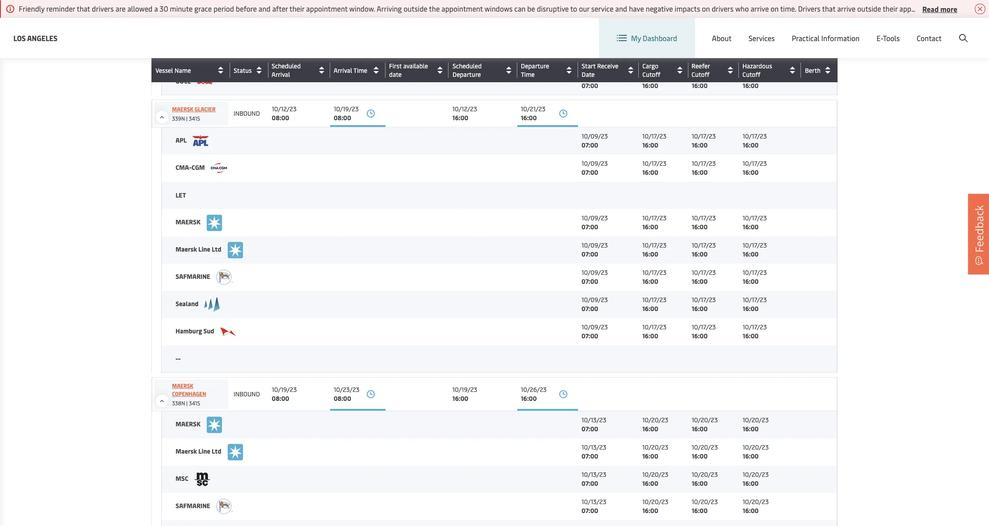 Task type: locate. For each thing, give the bounding box(es) containing it.
friendly
[[19, 4, 45, 13]]

3 07:00 from the top
[[582, 81, 599, 90]]

1 vertical spatial maersk
[[176, 447, 197, 455]]

on left time.
[[771, 4, 779, 13]]

departure time
[[521, 62, 550, 79]]

be right will
[[982, 4, 990, 13]]

scheduled for departure
[[453, 62, 482, 70]]

safmarine image
[[216, 270, 232, 285], [216, 499, 232, 514]]

1 horizontal spatial their
[[883, 4, 898, 13]]

0 horizontal spatial 10/12/23
[[272, 105, 297, 113]]

1 10/09/23 from the top
[[582, 132, 608, 140]]

cargo cutoff button
[[643, 62, 687, 79]]

1 horizontal spatial 10/12/23
[[453, 105, 477, 113]]

time up 10/21/23
[[521, 70, 535, 79]]

menu
[[840, 26, 858, 36]]

6 10/09/23 07:00 from the top
[[582, 295, 608, 313]]

10/09/23 for cma-cgm
[[582, 159, 608, 168]]

maersk for 10/09/23
[[176, 245, 197, 253]]

their up tools
[[883, 4, 898, 13]]

1 horizontal spatial arrive
[[838, 4, 856, 13]]

10/11/23 down start
[[582, 72, 606, 81]]

arrive
[[751, 4, 769, 13], [838, 4, 856, 13]]

time
[[354, 66, 368, 74], [521, 70, 535, 79]]

glacier
[[195, 105, 216, 113]]

10/21/23
[[521, 105, 546, 113]]

0 vertical spatial maersk
[[176, 245, 197, 253]]

1 scheduled from the left
[[272, 62, 301, 70]]

1 that from the left
[[77, 4, 90, 13]]

maersk up copenhagen
[[172, 382, 193, 389]]

| right the 338n
[[186, 400, 188, 407]]

1 horizontal spatial on
[[771, 4, 779, 13]]

0 vertical spatial safmarine image
[[216, 270, 232, 285]]

hamburg sud
[[176, 327, 216, 335]]

2 safmarine from the top
[[176, 501, 212, 510]]

0 horizontal spatial their
[[290, 4, 305, 13]]

maersk line ltd up msc image
[[176, 447, 223, 455]]

2 maersk from the top
[[176, 447, 197, 455]]

16:00 inside 10/12/23 16:00
[[453, 114, 469, 122]]

maersk
[[176, 245, 197, 253], [176, 447, 197, 455]]

1 be from the left
[[528, 4, 535, 13]]

outside
[[404, 4, 428, 13], [858, 4, 882, 13]]

1 horizontal spatial 10/19/23
[[334, 105, 359, 113]]

3 10/13/23 07:00 from the top
[[582, 470, 607, 488]]

1 horizontal spatial cutoff
[[692, 70, 710, 79]]

1 10/09/23 07:00 from the top
[[582, 132, 608, 149]]

2 10/13/23 07:00 from the top
[[582, 443, 607, 460]]

10/12/23 08:00
[[272, 105, 297, 122]]

1 vertical spatial 10/11/23
[[582, 45, 606, 54]]

1 vertical spatial safmarine image
[[216, 499, 232, 514]]

0 vertical spatial 10/11/23
[[582, 18, 606, 26]]

3 10/11/23 07:00 from the top
[[582, 72, 606, 90]]

0 horizontal spatial appointment
[[306, 4, 348, 13]]

1 horizontal spatial time
[[521, 70, 535, 79]]

| inside maersk glacier 339n | 341s
[[186, 115, 188, 122]]

cutoff right reefer cutoff button
[[743, 70, 761, 79]]

dashboard
[[643, 33, 678, 43]]

global menu
[[817, 26, 858, 36]]

arrival inside scheduled arrival
[[272, 70, 290, 79]]

scheduled arrival button
[[272, 62, 328, 79]]

0 vertical spatial safmarine
[[176, 272, 212, 281]]

4 10/09/23 from the top
[[582, 241, 608, 249]]

2 10/09/23 from the top
[[582, 159, 608, 168]]

| inside maersk copenhagen 338n | 341s
[[186, 400, 188, 407]]

line for 10/13/23
[[199, 447, 210, 455]]

16:00 inside 10/19/23 16:00
[[453, 394, 469, 403]]

2 scheduled from the left
[[453, 62, 482, 70]]

time inside departure time
[[521, 70, 535, 79]]

0 horizontal spatial drivers
[[92, 4, 114, 13]]

my dashboard button
[[617, 18, 678, 58]]

10/09/23 07:00 for cma-cgm
[[582, 159, 608, 177]]

2 ltd from the top
[[212, 447, 221, 455]]

2 horizontal spatial cutoff
[[743, 70, 761, 79]]

and left "after"
[[259, 4, 271, 13]]

2 vertical spatial 10/11/23 07:00
[[582, 72, 606, 90]]

status
[[234, 66, 252, 74]]

their
[[290, 4, 305, 13], [883, 4, 898, 13]]

16:00 inside 10/21/23 16:00
[[521, 114, 537, 122]]

2 inbound from the top
[[234, 390, 260, 398]]

maersk line ltd down maersk image
[[176, 245, 223, 253]]

10/09/23 for maersk line ltd
[[582, 241, 608, 249]]

maersk line ltd for 10/09/23
[[176, 245, 223, 253]]

date
[[389, 70, 402, 79]]

drivers
[[92, 4, 114, 13], [712, 4, 734, 13]]

about
[[712, 33, 732, 43]]

0 horizontal spatial arrival
[[272, 70, 290, 79]]

3 10/13/23 from the top
[[582, 470, 607, 479]]

2 drivers from the left
[[712, 4, 734, 13]]

arrival right scheduled arrival button
[[334, 66, 352, 74]]

10/11/23 down the service on the right top
[[582, 18, 606, 26]]

341s
[[189, 115, 200, 122], [189, 400, 200, 407]]

available
[[403, 62, 428, 70]]

1 341s from the top
[[189, 115, 200, 122]]

windows
[[485, 4, 513, 13]]

4 10/13/23 from the top
[[582, 498, 607, 506]]

10/09/23 07:00
[[582, 132, 608, 149], [582, 159, 608, 177], [582, 214, 608, 231], [582, 241, 608, 258], [582, 268, 608, 286], [582, 295, 608, 313], [582, 323, 608, 340]]

2 horizontal spatial appointment
[[900, 4, 941, 13]]

10/09/23
[[582, 132, 608, 140], [582, 159, 608, 168], [582, 214, 608, 222], [582, 241, 608, 249], [582, 268, 608, 277], [582, 295, 608, 304], [582, 323, 608, 331]]

10/13/23 for msc
[[582, 470, 607, 479]]

1 line from the top
[[199, 245, 210, 253]]

0 horizontal spatial be
[[528, 4, 535, 13]]

12 07:00 from the top
[[582, 452, 599, 460]]

1 10/12/23 from the left
[[272, 105, 297, 113]]

oocl image
[[197, 79, 213, 85]]

10/13/23 07:00
[[582, 416, 607, 433], [582, 443, 607, 460], [582, 470, 607, 488], [582, 498, 607, 515]]

sealand image
[[204, 297, 221, 312]]

1 vertical spatial 10/11/23 07:00
[[582, 45, 606, 63]]

and left have
[[616, 4, 628, 13]]

safmarine up sealand
[[176, 272, 212, 281]]

that right drivers
[[823, 4, 836, 13]]

10/11/23
[[582, 18, 606, 26], [582, 45, 606, 54], [582, 72, 606, 81]]

0 vertical spatial maersk line ltd
[[176, 245, 223, 253]]

hamburg sud image
[[220, 327, 236, 337]]

7 07:00 from the top
[[582, 250, 599, 258]]

1 vertical spatial 341s
[[189, 400, 200, 407]]

338n
[[172, 400, 185, 407]]

global menu button
[[798, 18, 867, 44]]

1 vertical spatial inbound
[[234, 390, 260, 398]]

2 10/13/23 from the top
[[582, 443, 607, 451]]

10/26/23 16:00
[[521, 385, 547, 403]]

2 line from the top
[[199, 447, 210, 455]]

1 horizontal spatial appointment
[[442, 4, 483, 13]]

3 10/09/23 from the top
[[582, 214, 608, 222]]

5 10/09/23 from the top
[[582, 268, 608, 277]]

ltd left maersk line ltd icon
[[212, 245, 221, 253]]

0 horizontal spatial cutoff
[[643, 70, 661, 79]]

0 horizontal spatial departure
[[453, 70, 481, 79]]

be
[[528, 4, 535, 13], [982, 4, 990, 13]]

1 10/13/23 07:00 from the top
[[582, 416, 607, 433]]

vessel
[[156, 66, 173, 74]]

tools
[[883, 33, 900, 43]]

berth
[[806, 66, 821, 74]]

outside left the the
[[404, 4, 428, 13]]

1 inbound from the top
[[234, 109, 260, 118]]

line up msc image
[[199, 447, 210, 455]]

0 vertical spatial 10/11/23 07:00
[[582, 18, 606, 35]]

arrive up menu
[[838, 4, 856, 13]]

inbound
[[234, 109, 260, 118], [234, 390, 260, 398]]

cutoff inside hazardous cutoff
[[743, 70, 761, 79]]

341s for apl
[[189, 115, 200, 122]]

1 and from the left
[[259, 4, 271, 13]]

|
[[186, 115, 188, 122], [186, 400, 188, 407]]

about button
[[712, 18, 732, 58]]

1 vertical spatial ltd
[[212, 447, 221, 455]]

07:00
[[582, 27, 599, 35], [582, 54, 599, 63], [582, 81, 599, 90], [582, 141, 599, 149], [582, 168, 599, 177], [582, 223, 599, 231], [582, 250, 599, 258], [582, 277, 599, 286], [582, 304, 599, 313], [582, 332, 599, 340], [582, 425, 599, 433], [582, 452, 599, 460], [582, 479, 599, 488], [582, 506, 599, 515]]

1 horizontal spatial 10/19/23 08:00
[[334, 105, 359, 122]]

1 vertical spatial line
[[199, 447, 210, 455]]

after
[[272, 4, 288, 13]]

first available date
[[389, 62, 428, 79]]

0 vertical spatial ltd
[[212, 245, 221, 253]]

1 vertical spatial 10/19/23 08:00
[[272, 385, 297, 403]]

10/13/23 07:00 for maersk
[[582, 416, 607, 433]]

0 vertical spatial line
[[199, 245, 210, 253]]

1 horizontal spatial outside
[[858, 4, 882, 13]]

10/17/23 16:00
[[643, 18, 667, 35], [692, 18, 716, 35], [743, 18, 767, 35], [692, 45, 716, 63], [643, 72, 667, 90], [692, 72, 716, 90], [743, 72, 767, 90], [643, 132, 667, 149], [692, 132, 716, 149], [743, 132, 767, 149], [643, 159, 667, 177], [692, 159, 716, 177], [743, 159, 767, 177], [643, 214, 667, 231], [692, 214, 716, 231], [743, 214, 767, 231], [643, 241, 667, 258], [692, 241, 716, 258], [743, 241, 767, 258], [643, 268, 667, 286], [692, 268, 716, 286], [743, 268, 767, 286], [643, 295, 667, 313], [692, 295, 716, 313], [743, 295, 767, 313], [643, 323, 667, 340], [692, 323, 716, 340], [743, 323, 767, 340]]

ltd left maersk line ltd image
[[212, 447, 221, 455]]

name
[[175, 66, 191, 74]]

13 07:00 from the top
[[582, 479, 599, 488]]

0 vertical spatial |
[[186, 115, 188, 122]]

cutoff inside reefer cutoff
[[692, 70, 710, 79]]

4 10/09/23 07:00 from the top
[[582, 241, 608, 258]]

10/12/23 for 16:00
[[453, 105, 477, 113]]

10/11/23 07:00 up date
[[582, 45, 606, 63]]

08:00 inside 10/12/23 08:00
[[272, 114, 289, 122]]

maersk line ltd for 10/13/23
[[176, 447, 223, 455]]

10/12/23 down scheduled arrival
[[272, 105, 297, 113]]

1 their from the left
[[290, 4, 305, 13]]

and
[[259, 4, 271, 13], [616, 4, 628, 13]]

appointment up /
[[900, 4, 941, 13]]

2 vertical spatial 10/11/23
[[582, 72, 606, 81]]

1 appointment from the left
[[306, 4, 348, 13]]

10/11/23 07:00 down the service on the right top
[[582, 18, 606, 35]]

3 10/09/23 07:00 from the top
[[582, 214, 608, 231]]

maersk inside maersk copenhagen 338n | 341s
[[172, 382, 193, 389]]

departure time button
[[521, 62, 576, 79]]

341s for maersk
[[189, 400, 200, 407]]

16:00
[[643, 27, 659, 35], [692, 27, 708, 35], [743, 27, 759, 35], [643, 54, 659, 63], [692, 54, 708, 63], [743, 54, 759, 63], [643, 81, 659, 90], [692, 81, 708, 90], [743, 81, 759, 90], [453, 114, 469, 122], [521, 114, 537, 122], [643, 141, 659, 149], [692, 141, 708, 149], [743, 141, 759, 149], [643, 168, 659, 177], [692, 168, 708, 177], [743, 168, 759, 177], [643, 223, 659, 231], [692, 223, 708, 231], [743, 223, 759, 231], [643, 250, 659, 258], [692, 250, 708, 258], [743, 250, 759, 258], [643, 277, 659, 286], [692, 277, 708, 286], [743, 277, 759, 286], [643, 304, 659, 313], [692, 304, 708, 313], [743, 304, 759, 313], [643, 332, 659, 340], [692, 332, 708, 340], [743, 332, 759, 340], [453, 394, 469, 403], [521, 394, 537, 403], [643, 425, 659, 433], [692, 425, 708, 433], [743, 425, 759, 433], [643, 452, 659, 460], [692, 452, 708, 460], [743, 452, 759, 460], [643, 479, 659, 488], [692, 479, 708, 488], [743, 479, 759, 488], [643, 506, 659, 515], [692, 506, 708, 515], [743, 506, 759, 515]]

341s inside maersk glacier 339n | 341s
[[189, 115, 200, 122]]

1 vertical spatial |
[[186, 400, 188, 407]]

time left date
[[354, 66, 368, 74]]

1 10/13/23 from the top
[[582, 416, 607, 424]]

maersk up the "339n"
[[172, 105, 193, 113]]

3 cutoff from the left
[[743, 70, 761, 79]]

6 10/09/23 from the top
[[582, 295, 608, 304]]

10/26/23
[[521, 385, 547, 394]]

2 10/09/23 07:00 from the top
[[582, 159, 608, 177]]

arrive right who
[[751, 4, 769, 13]]

time for arrival time
[[354, 66, 368, 74]]

2 10/12/23 from the left
[[453, 105, 477, 113]]

maersk down the 338n
[[176, 420, 202, 428]]

cutoff for reefer
[[692, 70, 710, 79]]

1 maersk from the top
[[176, 245, 197, 253]]

departure
[[521, 62, 550, 70], [453, 70, 481, 79]]

0 horizontal spatial that
[[77, 4, 90, 13]]

will
[[969, 4, 981, 13]]

0 horizontal spatial and
[[259, 4, 271, 13]]

5 10/09/23 07:00 from the top
[[582, 268, 608, 286]]

10 07:00 from the top
[[582, 332, 599, 340]]

10/17/23
[[643, 18, 667, 26], [692, 18, 716, 26], [743, 18, 767, 26], [692, 45, 716, 54], [643, 72, 667, 81], [692, 72, 716, 81], [743, 72, 767, 81], [643, 132, 667, 140], [692, 132, 716, 140], [743, 132, 767, 140], [643, 159, 667, 168], [692, 159, 716, 168], [743, 159, 767, 168], [643, 214, 667, 222], [692, 214, 716, 222], [743, 214, 767, 222], [643, 241, 667, 249], [692, 241, 716, 249], [743, 241, 767, 249], [643, 268, 667, 277], [692, 268, 716, 277], [743, 268, 767, 277], [643, 295, 667, 304], [692, 295, 716, 304], [743, 295, 767, 304], [643, 323, 667, 331], [692, 323, 716, 331], [743, 323, 767, 331]]

341s down "glacier"
[[189, 115, 200, 122]]

0 horizontal spatial time
[[354, 66, 368, 74]]

0 horizontal spatial on
[[702, 4, 710, 13]]

receive
[[598, 62, 619, 70]]

10/13/23
[[582, 416, 607, 424], [582, 443, 607, 451], [582, 470, 607, 479], [582, 498, 607, 506]]

1 10/11/23 07:00 from the top
[[582, 18, 606, 35]]

7 10/09/23 from the top
[[582, 323, 608, 331]]

departure inside scheduled departure
[[453, 70, 481, 79]]

0 vertical spatial inbound
[[234, 109, 260, 118]]

location
[[761, 26, 789, 36]]

0 horizontal spatial outside
[[404, 4, 428, 13]]

1 outside from the left
[[404, 4, 428, 13]]

line
[[199, 245, 210, 253], [199, 447, 210, 455]]

departure up 10/21/23
[[521, 62, 550, 70]]

maersk image
[[206, 214, 223, 231]]

global
[[817, 26, 838, 36]]

evergreen image
[[211, 46, 227, 62]]

08:00
[[272, 114, 289, 122], [334, 114, 351, 122], [272, 394, 289, 403], [334, 394, 351, 403]]

arrival time
[[334, 66, 368, 74]]

reefer
[[692, 62, 710, 70]]

2 - from the left
[[178, 354, 181, 363]]

appointment right the the
[[442, 4, 483, 13]]

that right reminder
[[77, 4, 90, 13]]

10/09/23 for sealand
[[582, 295, 608, 304]]

341s down copenhagen
[[189, 400, 200, 407]]

drivers left who
[[712, 4, 734, 13]]

safmarine
[[176, 272, 212, 281], [176, 501, 212, 510]]

outside up menu
[[858, 4, 882, 13]]

reefer cutoff
[[692, 62, 710, 79]]

10/09/23 for safmarine
[[582, 268, 608, 277]]

on right impacts
[[702, 4, 710, 13]]

1 horizontal spatial that
[[823, 4, 836, 13]]

information
[[822, 33, 860, 43]]

2 341s from the top
[[189, 400, 200, 407]]

maersk line ltd image
[[227, 241, 243, 259]]

1 ltd from the top
[[212, 245, 221, 253]]

2 maersk line ltd from the top
[[176, 447, 223, 455]]

appointment left window.
[[306, 4, 348, 13]]

1 arrive from the left
[[751, 4, 769, 13]]

feedback button
[[969, 194, 990, 274]]

1 horizontal spatial be
[[982, 4, 990, 13]]

safmarine down msc image
[[176, 501, 212, 510]]

1 vertical spatial maersk line ltd
[[176, 447, 223, 455]]

1 horizontal spatial scheduled
[[453, 62, 482, 70]]

1 10/11/23 from the top
[[582, 18, 606, 26]]

be right can
[[528, 4, 535, 13]]

1 horizontal spatial and
[[616, 4, 628, 13]]

a
[[154, 4, 158, 13]]

inbound for 10/19/23
[[234, 390, 260, 398]]

0 horizontal spatial 10/19/23 08:00
[[272, 385, 297, 403]]

line down maersk image
[[199, 245, 210, 253]]

10/12/23 down scheduled departure
[[453, 105, 477, 113]]

1 vertical spatial safmarine
[[176, 501, 212, 510]]

10/12/23 for 08:00
[[272, 105, 297, 113]]

more
[[941, 4, 958, 14]]

0 vertical spatial 10/19/23 08:00
[[334, 105, 359, 122]]

departure up 10/12/23 16:00
[[453, 70, 481, 79]]

0 horizontal spatial scheduled
[[272, 62, 301, 70]]

their right "after"
[[290, 4, 305, 13]]

cutoff
[[643, 70, 661, 79], [692, 70, 710, 79], [743, 70, 761, 79]]

cutoff right cargo cutoff button
[[692, 70, 710, 79]]

10/11/23 up start
[[582, 45, 606, 54]]

10/09/23 07:00 for maersk line ltd
[[582, 241, 608, 258]]

10/11/23 07:00 down start
[[582, 72, 606, 90]]

10/23/23 08:00
[[334, 385, 360, 403]]

0 vertical spatial 341s
[[189, 115, 200, 122]]

apl image
[[193, 136, 209, 146]]

0 horizontal spatial arrive
[[751, 4, 769, 13]]

| right the "339n"
[[186, 115, 188, 122]]

scheduled departure
[[453, 62, 482, 79]]

2 cutoff from the left
[[692, 70, 710, 79]]

1 drivers from the left
[[92, 4, 114, 13]]

1 horizontal spatial drivers
[[712, 4, 734, 13]]

hazardous cutoff button
[[743, 62, 799, 79]]

08:00 inside 10/23/23 08:00
[[334, 394, 351, 403]]

drivers left are
[[92, 4, 114, 13]]

1 cutoff from the left
[[643, 70, 661, 79]]

1 maersk line ltd from the top
[[176, 245, 223, 253]]

cutoff down the my dashboard
[[643, 70, 661, 79]]

341s inside maersk copenhagen 338n | 341s
[[189, 400, 200, 407]]

10/11/23 07:00
[[582, 18, 606, 35], [582, 45, 606, 63], [582, 72, 606, 90]]

arrival right status 'button'
[[272, 70, 290, 79]]



Task type: describe. For each thing, give the bounding box(es) containing it.
10/12/23 16:00
[[453, 105, 477, 122]]

maersk for 10/13/23
[[176, 447, 197, 455]]

allowed
[[127, 4, 153, 13]]

services button
[[749, 18, 775, 58]]

vessel name
[[156, 66, 191, 74]]

2 be from the left
[[982, 4, 990, 13]]

4 10/13/23 07:00 from the top
[[582, 498, 607, 515]]

cma-cgm
[[176, 163, 206, 172]]

10/21/23 16:00
[[521, 105, 546, 122]]

maersk image
[[206, 416, 223, 433]]

start receive date button
[[582, 62, 637, 79]]

2 appointment from the left
[[442, 4, 483, 13]]

scheduled arrival
[[272, 62, 301, 79]]

10/09/23 07:00 for apl
[[582, 132, 608, 149]]

10/09/23 07:00 for maersk
[[582, 214, 608, 231]]

1 - from the left
[[176, 354, 178, 363]]

1 07:00 from the top
[[582, 27, 599, 35]]

close alert image
[[975, 4, 986, 14]]

read more
[[923, 4, 958, 14]]

window.
[[349, 4, 375, 13]]

login / create account link
[[884, 18, 973, 44]]

339n
[[172, 115, 185, 122]]

inbound for 10/12/23
[[234, 109, 260, 118]]

window
[[943, 4, 968, 13]]

2 that from the left
[[823, 4, 836, 13]]

10/13/23 for maersk line ltd
[[582, 443, 607, 451]]

3 10/11/23 from the top
[[582, 72, 606, 81]]

reminder
[[46, 4, 75, 13]]

create
[[924, 26, 945, 36]]

to
[[571, 4, 578, 13]]

angeles
[[27, 33, 57, 43]]

sud
[[204, 327, 214, 335]]

e-
[[877, 33, 883, 43]]

los angeles
[[13, 33, 57, 43]]

first available date button
[[389, 62, 447, 79]]

e-tools button
[[877, 18, 900, 58]]

3 appointment from the left
[[900, 4, 941, 13]]

hazardous cutoff
[[743, 62, 773, 79]]

hazardous
[[743, 62, 773, 70]]

read more button
[[923, 3, 958, 14]]

before
[[236, 4, 257, 13]]

maersk inside maersk glacier 339n | 341s
[[172, 105, 193, 113]]

maersk copenhagen 338n | 341s
[[172, 382, 206, 407]]

services
[[749, 33, 775, 43]]

line for 10/09/23
[[199, 245, 210, 253]]

2 outside from the left
[[858, 4, 882, 13]]

feedback
[[972, 205, 987, 252]]

arrival time button
[[334, 63, 384, 77]]

minute
[[170, 4, 193, 13]]

oocl
[[176, 77, 192, 85]]

2 safmarine image from the top
[[216, 499, 232, 514]]

vessel name button
[[156, 63, 228, 77]]

grace
[[194, 4, 212, 13]]

0 horizontal spatial 10/19/23
[[272, 385, 297, 394]]

contact button
[[917, 18, 942, 58]]

start receive date
[[582, 62, 619, 79]]

practical
[[792, 33, 820, 43]]

account
[[946, 26, 973, 36]]

login / create account
[[900, 26, 973, 36]]

1 safmarine from the top
[[176, 272, 212, 281]]

my dashboard
[[632, 33, 678, 43]]

4 07:00 from the top
[[582, 141, 599, 149]]

2 on from the left
[[771, 4, 779, 13]]

los angeles link
[[13, 32, 57, 44]]

start
[[582, 62, 596, 70]]

maersk left maersk image
[[176, 218, 202, 226]]

10/13/23 07:00 for maersk line ltd
[[582, 443, 607, 460]]

| for maersk
[[186, 400, 188, 407]]

2 horizontal spatial 10/19/23
[[453, 385, 478, 394]]

negative
[[646, 4, 673, 13]]

2 their from the left
[[883, 4, 898, 13]]

impacts
[[675, 4, 701, 13]]

practical information button
[[792, 18, 860, 58]]

period
[[214, 4, 234, 13]]

16:00 inside 10/26/23 16:00
[[521, 394, 537, 403]]

5 07:00 from the top
[[582, 168, 599, 177]]

copenhagen
[[172, 390, 206, 397]]

let
[[176, 191, 186, 199]]

hamburg
[[176, 327, 202, 335]]

contact
[[917, 33, 942, 43]]

time.
[[781, 4, 797, 13]]

| for apl
[[186, 115, 188, 122]]

are
[[116, 4, 126, 13]]

ltd for 10/09/23
[[212, 245, 221, 253]]

11 07:00 from the top
[[582, 425, 599, 433]]

e-tools
[[877, 33, 900, 43]]

time for departure time
[[521, 70, 535, 79]]

10/13/23 for maersk
[[582, 416, 607, 424]]

1 on from the left
[[702, 4, 710, 13]]

who
[[736, 4, 749, 13]]

friendly reminder that drivers are allowed a 30 minute grace period before and after their appointment window. arriving outside the appointment windows can be disruptive to our service and have negative impacts on drivers who arrive on time. drivers that arrive outside their appointment window will be
[[19, 4, 990, 13]]

scheduled for arrival
[[272, 62, 301, 70]]

6 07:00 from the top
[[582, 223, 599, 231]]

1 horizontal spatial departure
[[521, 62, 550, 70]]

2 10/11/23 from the top
[[582, 45, 606, 54]]

ltd for 10/13/23
[[212, 447, 221, 455]]

msc
[[176, 474, 190, 483]]

2 10/11/23 07:00 from the top
[[582, 45, 606, 63]]

2 and from the left
[[616, 4, 628, 13]]

cutoff for hazardous
[[743, 70, 761, 79]]

can
[[515, 4, 526, 13]]

our
[[579, 4, 590, 13]]

cargo
[[643, 62, 659, 70]]

berth button
[[806, 63, 835, 77]]

msc image
[[194, 472, 210, 486]]

7 10/09/23 07:00 from the top
[[582, 323, 608, 340]]

cargo cutoff
[[643, 62, 661, 79]]

arriving
[[377, 4, 402, 13]]

/
[[919, 26, 922, 36]]

cma cgm image
[[211, 163, 227, 173]]

maersk glacier 339n | 341s
[[172, 105, 216, 122]]

cutoff for cargo
[[643, 70, 661, 79]]

read
[[923, 4, 939, 14]]

1 safmarine image from the top
[[216, 270, 232, 285]]

30
[[160, 4, 168, 13]]

switch location button
[[724, 26, 789, 36]]

8 07:00 from the top
[[582, 277, 599, 286]]

10/09/23 07:00 for sealand
[[582, 295, 608, 313]]

10/13/23 07:00 for msc
[[582, 470, 607, 488]]

14 07:00 from the top
[[582, 506, 599, 515]]

my
[[632, 33, 641, 43]]

10/09/23 07:00 for safmarine
[[582, 268, 608, 286]]

10/09/23 for apl
[[582, 132, 608, 140]]

cma-
[[176, 163, 192, 172]]

disruptive
[[537, 4, 569, 13]]

maersk line ltd image
[[227, 443, 243, 461]]

reefer cutoff button
[[692, 62, 737, 79]]

9 07:00 from the top
[[582, 304, 599, 313]]

the
[[429, 4, 440, 13]]

10/19/23 16:00
[[453, 385, 478, 403]]

1 horizontal spatial arrival
[[334, 66, 352, 74]]

status button
[[234, 63, 266, 77]]

service
[[592, 4, 614, 13]]

2 07:00 from the top
[[582, 54, 599, 63]]

10/09/23 for maersk
[[582, 214, 608, 222]]

--
[[176, 354, 181, 363]]

2 arrive from the left
[[838, 4, 856, 13]]



Task type: vqa. For each thing, say whether or not it's contained in the screenshot.
MAERSK 10/09/23
yes



